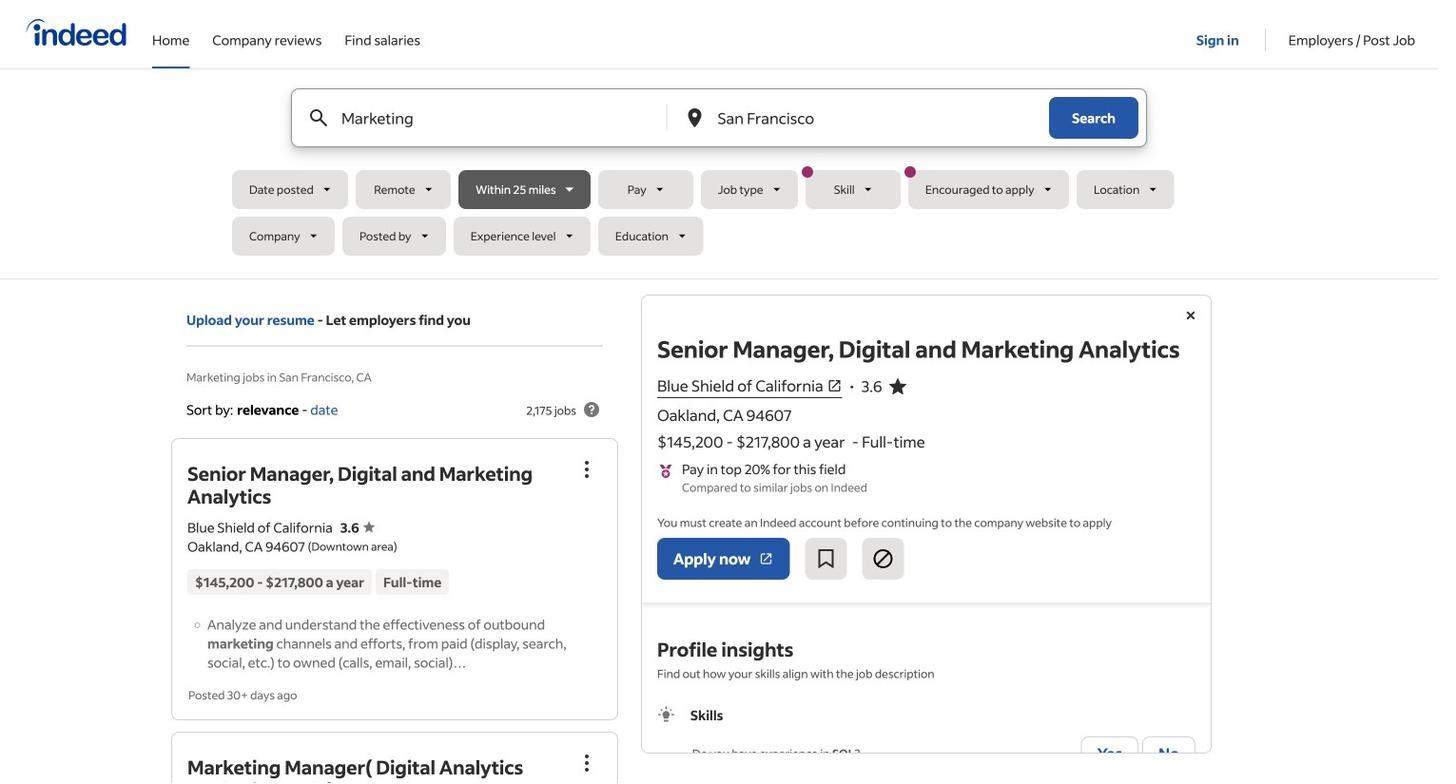 Task type: describe. For each thing, give the bounding box(es) containing it.
not interested image
[[872, 548, 895, 571]]

help icon image
[[580, 399, 603, 421]]

skills group
[[657, 706, 1196, 775]]

Edit location text field
[[714, 89, 1011, 146]]

save this job image
[[815, 548, 837, 571]]



Task type: vqa. For each thing, say whether or not it's contained in the screenshot.
the Edit location TEXT BOX
yes



Task type: locate. For each thing, give the bounding box(es) containing it.
3.6 out of five stars rating image
[[340, 519, 375, 536]]

search: Job title, keywords, or company text field
[[338, 89, 635, 146]]

job actions for senior manager, digital and marketing analytics is collapsed image
[[575, 458, 598, 481]]

blue shield of california (opens in a new tab) image
[[827, 378, 842, 394]]

job actions for marketing manager( digital analytics marketing only) is collapsed image
[[575, 752, 598, 775]]

close job details image
[[1180, 304, 1202, 327]]

None search field
[[232, 88, 1206, 263]]



